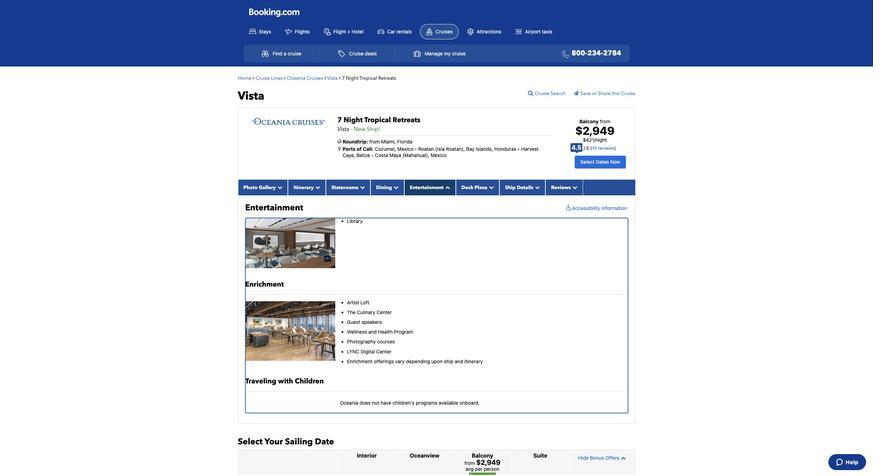 Task type: vqa. For each thing, say whether or not it's contained in the screenshot.
Vary on the bottom
yes



Task type: locate. For each thing, give the bounding box(es) containing it.
1 horizontal spatial •
[[415, 146, 417, 152]]

cruise for manage my cruise
[[452, 51, 466, 57]]

chevron down image left ship
[[488, 185, 494, 190]]

health
[[378, 329, 393, 335]]

2 horizontal spatial angle right image
[[339, 76, 341, 80]]

1 horizontal spatial select
[[581, 159, 595, 165]]

cruise right this
[[621, 90, 636, 97]]

cruise inside find a cruise link
[[288, 51, 302, 57]]

entertainment button
[[405, 180, 456, 196]]

$2,949 up recommended image
[[477, 459, 501, 467]]

itinerary
[[294, 184, 314, 191]]

manage my cruise
[[425, 51, 466, 57]]

0 horizontal spatial select
[[238, 437, 263, 448]]

oceania right angle right icon
[[287, 75, 306, 81]]

night inside 7 night tropical retreats vista - new ship!
[[344, 115, 363, 125]]

vista
[[328, 75, 338, 81], [238, 89, 265, 104], [338, 125, 350, 133]]

2 horizontal spatial chevron down image
[[571, 185, 578, 190]]

chevron down image
[[314, 185, 321, 190], [488, 185, 494, 190], [571, 185, 578, 190]]

chevron up image left deck
[[444, 185, 451, 190]]

hotel
[[352, 28, 364, 34]]

1 vertical spatial tropical
[[365, 115, 391, 125]]

courses
[[377, 339, 395, 345]]

1 horizontal spatial angle right image
[[325, 76, 326, 80]]

0 vertical spatial vista
[[328, 75, 338, 81]]

0 vertical spatial and
[[369, 329, 377, 335]]

0 vertical spatial enrichment
[[245, 280, 284, 289]]

home link
[[238, 75, 252, 81]]

0 vertical spatial night
[[346, 75, 359, 81]]

this
[[612, 90, 620, 97]]

cruise lines
[[256, 75, 283, 81]]

cruise for cruise lines
[[256, 75, 270, 81]]

$2,949 up 4.5 / 5 ( 10 reviews )
[[576, 124, 615, 137]]

0 horizontal spatial chevron up image
[[444, 185, 451, 190]]

harvest caye, belize
[[343, 146, 539, 158]]

vista left the -
[[338, 125, 350, 133]]

3 chevron down image from the left
[[392, 185, 399, 190]]

angle right image for home
[[253, 76, 255, 80]]

mexico
[[398, 146, 414, 152], [431, 152, 447, 158]]

/ left 5
[[584, 146, 586, 151]]

search image
[[529, 90, 535, 96]]

cruise for find a cruise
[[288, 51, 302, 57]]

children's
[[393, 401, 415, 406]]

oceania
[[287, 75, 306, 81], [340, 401, 359, 406]]

reviews
[[552, 184, 571, 191]]

children
[[295, 377, 324, 387]]

1 horizontal spatial chevron down image
[[488, 185, 494, 190]]

1 horizontal spatial from
[[465, 461, 475, 467]]

chevron down image left itinerary
[[276, 185, 283, 190]]

1 vertical spatial select
[[238, 437, 263, 448]]

chevron down image left dining
[[359, 185, 365, 190]]

upon
[[432, 359, 443, 365]]

0 horizontal spatial angle right image
[[253, 76, 255, 80]]

0 horizontal spatial oceania
[[287, 75, 306, 81]]

1 vertical spatial /
[[584, 146, 586, 151]]

angle right image
[[253, 76, 255, 80], [325, 76, 326, 80], [339, 76, 341, 80]]

chevron down image for dining
[[392, 185, 399, 190]]

4.5 / 5 ( 10 reviews )
[[572, 144, 616, 151]]

0 horizontal spatial entertainment
[[245, 202, 303, 214]]

7 inside 7 night tropical retreats vista - new ship!
[[338, 115, 342, 125]]

chevron down image for ship details
[[534, 185, 540, 190]]

1 vertical spatial night
[[344, 115, 363, 125]]

0 vertical spatial mexico
[[398, 146, 414, 152]]

angle right image right home link
[[253, 76, 255, 80]]

• down call:
[[372, 152, 374, 158]]

1 horizontal spatial /
[[595, 137, 596, 143]]

cruises
[[436, 28, 453, 34], [307, 75, 323, 81]]

booking.com home image
[[249, 8, 299, 17]]

entertainment down (mahahual),
[[410, 184, 444, 191]]

chevron down image
[[276, 185, 283, 190], [359, 185, 365, 190], [392, 185, 399, 190], [534, 185, 540, 190]]

cruise right "a"
[[288, 51, 302, 57]]

1 horizontal spatial oceania
[[340, 401, 359, 406]]

tropical up ship!
[[365, 115, 391, 125]]

lync
[[347, 349, 360, 355]]

cruise inside 'travel menu' navigation
[[349, 51, 364, 57]]

chevron down image inside staterooms dropdown button
[[359, 185, 365, 190]]

7 up globe image at the top left of page
[[338, 115, 342, 125]]

select inside select          dates now link
[[581, 159, 595, 165]]

cruise deals link
[[331, 47, 385, 60]]

0 vertical spatial select
[[581, 159, 595, 165]]

0 horizontal spatial cruise
[[288, 51, 302, 57]]

select down 5
[[581, 159, 595, 165]]

cruise for cruise search
[[535, 90, 550, 97]]

wellness and health program
[[347, 329, 414, 335]]

7 right vista link
[[342, 75, 345, 81]]

deals
[[365, 51, 377, 57]]

tropical down deals
[[360, 75, 377, 81]]

1 chevron down image from the left
[[314, 185, 321, 190]]

chevron up image for hide bonus offers
[[620, 456, 627, 461]]

night
[[596, 137, 608, 143]]

chevron down image inside photo gallery dropdown button
[[276, 185, 283, 190]]

find a cruise
[[273, 51, 302, 57]]

oceania left 'does'
[[340, 401, 359, 406]]

cruise
[[349, 51, 364, 57], [256, 75, 270, 81], [535, 90, 550, 97], [621, 90, 636, 97]]

chevron down image for photo gallery
[[276, 185, 283, 190]]

tropical for 7 night tropical retreats
[[360, 75, 377, 81]]

photo gallery button
[[238, 180, 288, 196]]

1 chevron down image from the left
[[276, 185, 283, 190]]

0 horizontal spatial $2,949
[[477, 459, 501, 467]]

1 vertical spatial mexico
[[431, 152, 447, 158]]

2 chevron down image from the left
[[488, 185, 494, 190]]

•
[[415, 146, 417, 152], [518, 146, 520, 152], [372, 152, 374, 158]]

3 angle right image from the left
[[339, 76, 341, 80]]

cruise left deals
[[349, 51, 364, 57]]

1 horizontal spatial mexico
[[431, 152, 447, 158]]

cruise search link
[[529, 90, 573, 97]]

from inside balcony from $2,949 avg per person
[[465, 461, 475, 467]]

/ up 4.5 / 5 ( 10 reviews )
[[595, 137, 596, 143]]

vista right oceania cruises link
[[328, 75, 338, 81]]

cruises link
[[420, 24, 459, 39]]

2 horizontal spatial from
[[600, 118, 611, 124]]

cruises up manage my cruise
[[436, 28, 453, 34]]

per
[[475, 467, 483, 473]]

• up (mahahual),
[[415, 146, 417, 152]]

library
[[347, 218, 363, 224]]

1 vertical spatial chevron up image
[[620, 456, 627, 461]]

costa maya (mahahual), mexico
[[374, 152, 447, 158]]

2 chevron down image from the left
[[359, 185, 365, 190]]

angle right image
[[284, 76, 286, 80]]

0 vertical spatial from
[[600, 118, 611, 124]]

234-
[[588, 48, 604, 58]]

new
[[354, 125, 366, 133]]

wheelchair image
[[565, 205, 573, 212]]

cruise left search
[[535, 90, 550, 97]]

ship details
[[506, 184, 534, 191]]

night for 7 night tropical retreats vista - new ship!
[[344, 115, 363, 125]]

0 vertical spatial retreats
[[379, 75, 397, 81]]

1 vertical spatial cruises
[[307, 75, 323, 81]]

chevron down image down maya
[[392, 185, 399, 190]]

select for select          dates now
[[581, 159, 595, 165]]

-
[[351, 125, 353, 133]]

0 vertical spatial entertainment
[[410, 184, 444, 191]]

0 vertical spatial oceania
[[287, 75, 306, 81]]

angle right image left 7 night tropical retreats
[[339, 76, 341, 80]]

cozumel,
[[375, 146, 396, 152]]

retreats inside 7 night tropical retreats vista - new ship!
[[393, 115, 421, 125]]

1 vertical spatial from
[[370, 139, 380, 145]]

5
[[587, 146, 590, 151]]

2 vertical spatial from
[[465, 461, 475, 467]]

oceania cruises
[[287, 75, 323, 81]]

0 horizontal spatial chevron down image
[[314, 185, 321, 190]]

cruise inside manage my cruise dropdown button
[[452, 51, 466, 57]]

0 horizontal spatial from
[[370, 139, 380, 145]]

1 vertical spatial $2,949
[[477, 459, 501, 467]]

from
[[600, 118, 611, 124], [370, 139, 380, 145], [465, 461, 475, 467]]

$2,949 inside balcony from $2,949 avg per person
[[477, 459, 501, 467]]

• left harvest
[[518, 146, 520, 152]]

traveling
[[245, 377, 277, 387]]

chevron down image up wheelchair image on the top of page
[[571, 185, 578, 190]]

4 chevron down image from the left
[[534, 185, 540, 190]]

the culinary center
[[347, 310, 392, 316]]

1 vertical spatial retreats
[[393, 115, 421, 125]]

select
[[581, 159, 595, 165], [238, 437, 263, 448]]

reviews button
[[546, 180, 584, 196]]

chevron up image inside entertainment dropdown button
[[444, 185, 451, 190]]

flights link
[[280, 24, 316, 39]]

1 horizontal spatial enrichment
[[347, 359, 373, 365]]

night right vista link
[[346, 75, 359, 81]]

chevron down image inside reviews dropdown button
[[571, 185, 578, 190]]

enrichment for enrichment
[[245, 280, 284, 289]]

chevron up image inside the hide bonus offers link
[[620, 456, 627, 461]]

center up speakers
[[377, 310, 392, 316]]

chevron down image left reviews
[[534, 185, 540, 190]]

from for from
[[465, 461, 475, 467]]

chevron down image inside the ship details dropdown button
[[534, 185, 540, 190]]

tropical for 7 night tropical retreats vista - new ship!
[[365, 115, 391, 125]]

vista main content
[[235, 0, 639, 476]]

2 angle right image from the left
[[325, 76, 326, 80]]

1 angle right image from the left
[[253, 76, 255, 80]]

chevron down image left staterooms
[[314, 185, 321, 190]]

center up offerings
[[377, 349, 392, 355]]

select left your at the left bottom of the page
[[238, 437, 263, 448]]

chevron up image right bonus
[[620, 456, 627, 461]]

reviews
[[599, 146, 615, 151]]

my
[[444, 51, 451, 57]]

tropical inside 7 night tropical retreats vista - new ship!
[[365, 115, 391, 125]]

1 vertical spatial 7
[[338, 115, 342, 125]]

3 chevron down image from the left
[[571, 185, 578, 190]]

cruise right my
[[452, 51, 466, 57]]

/
[[595, 137, 596, 143], [584, 146, 586, 151]]

1 vertical spatial vista
[[238, 89, 265, 104]]

1 vertical spatial enrichment
[[347, 359, 373, 365]]

chevron down image inside deck plans dropdown button
[[488, 185, 494, 190]]

night up the -
[[344, 115, 363, 125]]

chevron up image
[[444, 185, 451, 190], [620, 456, 627, 461]]

find a cruise link
[[254, 47, 309, 60]]

deck plans button
[[456, 180, 500, 196]]

itinerary
[[465, 359, 483, 365]]

0 horizontal spatial enrichment
[[245, 280, 284, 289]]

1 horizontal spatial cruise
[[452, 51, 466, 57]]

honduras
[[495, 146, 517, 152]]

select your sailing date
[[238, 437, 334, 448]]

oceanview
[[410, 453, 440, 460]]

and right ship
[[455, 359, 464, 365]]

roatan
[[419, 146, 434, 152]]

guest speakers
[[347, 320, 382, 326]]

from right balcony
[[600, 118, 611, 124]]

1 vertical spatial oceania
[[340, 401, 359, 406]]

0 vertical spatial chevron up image
[[444, 185, 451, 190]]

2 vertical spatial vista
[[338, 125, 350, 133]]

1 horizontal spatial and
[[455, 359, 464, 365]]

from left per
[[465, 461, 475, 467]]

1 horizontal spatial cruises
[[436, 28, 453, 34]]

enrichment
[[245, 280, 284, 289], [347, 359, 373, 365]]

oceania cruises link
[[287, 75, 323, 81]]

1 vertical spatial center
[[377, 349, 392, 355]]

entertainment down gallery
[[245, 202, 303, 214]]

7
[[342, 75, 345, 81], [338, 115, 342, 125]]

cruise left lines
[[256, 75, 270, 81]]

recommended image
[[470, 473, 496, 476]]

angle right image left vista link
[[325, 76, 326, 80]]

chevron down image inside itinerary dropdown button
[[314, 185, 321, 190]]

and down speakers
[[369, 329, 377, 335]]

0 vertical spatial /
[[595, 137, 596, 143]]

chevron down image for itinerary
[[314, 185, 321, 190]]

2 cruise from the left
[[452, 51, 466, 57]]

10 reviews link
[[593, 146, 615, 151]]

7 for 7 night tropical retreats vista - new ship!
[[338, 115, 342, 125]]

cruises left vista link
[[307, 75, 323, 81]]

airport taxis link
[[510, 24, 558, 39]]

chevron down image for reviews
[[571, 185, 578, 190]]

from inside balcony from $2,949 $421 / night
[[600, 118, 611, 124]]

1 horizontal spatial $2,949
[[576, 124, 615, 137]]

from for $2,949
[[600, 118, 611, 124]]

flights
[[295, 28, 310, 34]]

0 vertical spatial $2,949
[[576, 124, 615, 137]]

0 vertical spatial tropical
[[360, 75, 377, 81]]

1 horizontal spatial chevron up image
[[620, 456, 627, 461]]

0 horizontal spatial /
[[584, 146, 586, 151]]

0 horizontal spatial cruises
[[307, 75, 323, 81]]

0 vertical spatial 7
[[342, 75, 345, 81]]

wellness
[[347, 329, 367, 335]]

enrichment offerings vary depending upon ship and itinerary
[[347, 359, 483, 365]]

from up call:
[[370, 139, 380, 145]]

chevron down image inside dining dropdown button
[[392, 185, 399, 190]]

now
[[611, 159, 621, 165]]

roundtrip:
[[343, 139, 368, 145]]

1 horizontal spatial entertainment
[[410, 184, 444, 191]]

mexico down florida
[[398, 146, 414, 152]]

enrichment for enrichment offerings vary depending upon ship and itinerary
[[347, 359, 373, 365]]

entertainment inside dropdown button
[[410, 184, 444, 191]]

vista down home link
[[238, 89, 265, 104]]

mexico down (isla
[[431, 152, 447, 158]]

1 vertical spatial entertainment
[[245, 202, 303, 214]]

0 vertical spatial center
[[377, 310, 392, 316]]

stays link
[[244, 24, 277, 39]]

does
[[360, 401, 371, 406]]

traveling with children
[[245, 377, 324, 387]]

1 cruise from the left
[[288, 51, 302, 57]]



Task type: describe. For each thing, give the bounding box(es) containing it.
offerings
[[374, 359, 394, 365]]

)
[[615, 146, 616, 151]]

date
[[315, 437, 334, 448]]

center for lync digital center
[[377, 349, 392, 355]]

chevron up image for entertainment
[[444, 185, 451, 190]]

800-234-2784 link
[[560, 48, 622, 59]]

speakers
[[362, 320, 382, 326]]

balcony from $2,949 avg per person
[[465, 453, 501, 473]]

ship details button
[[500, 180, 546, 196]]

flight + hotel link
[[318, 24, 370, 39]]

center for the culinary center
[[377, 310, 392, 316]]

0 horizontal spatial mexico
[[398, 146, 414, 152]]

attractions link
[[462, 24, 507, 39]]

culinary
[[357, 310, 376, 316]]

miami,
[[381, 139, 396, 145]]

dates
[[596, 159, 610, 165]]

photography
[[347, 339, 376, 345]]

itinerary button
[[288, 180, 326, 196]]

of
[[357, 146, 362, 152]]

hide bonus offers
[[579, 456, 620, 461]]

stays
[[259, 28, 271, 34]]

attractions
[[477, 28, 502, 34]]

hide
[[579, 456, 589, 461]]

7 night tropical retreats vista - new ship!
[[338, 115, 421, 133]]

save
[[581, 90, 591, 97]]

information
[[602, 205, 628, 211]]

(
[[591, 146, 593, 151]]

airport taxis
[[525, 28, 553, 34]]

(isla
[[436, 146, 445, 152]]

loft
[[361, 300, 370, 306]]

chevron down image for staterooms
[[359, 185, 365, 190]]

artist loft
[[347, 300, 370, 306]]

roatan),
[[446, 146, 465, 152]]

0 vertical spatial cruises
[[436, 28, 453, 34]]

select          dates now
[[581, 159, 621, 165]]

photography courses
[[347, 339, 395, 345]]

staterooms
[[332, 184, 359, 191]]

interior
[[357, 453, 377, 460]]

paper plane image
[[574, 91, 581, 96]]

program
[[394, 329, 414, 335]]

ship!
[[367, 125, 380, 133]]

oceania cruises image
[[251, 117, 325, 126]]

car rentals
[[388, 28, 412, 34]]

ship
[[444, 359, 454, 365]]

vary
[[396, 359, 405, 365]]

oceania for oceania does not have children's programs available onboard.
[[340, 401, 359, 406]]

800-234-2784
[[572, 48, 622, 58]]

0 horizontal spatial •
[[372, 152, 374, 158]]

onboard.
[[460, 401, 480, 406]]

car rentals link
[[372, 24, 418, 39]]

oceania for oceania cruises
[[287, 75, 306, 81]]

7 for 7 night tropical retreats
[[342, 75, 345, 81]]

deck plans
[[462, 184, 488, 191]]

avg
[[466, 467, 474, 473]]

ports
[[343, 146, 356, 152]]

travel menu navigation
[[244, 45, 630, 62]]

angle right image for oceania cruises
[[325, 76, 326, 80]]

or
[[593, 90, 597, 97]]

have
[[381, 401, 392, 406]]

chevron down image for deck plans
[[488, 185, 494, 190]]

accessibility information
[[573, 205, 628, 211]]

search
[[551, 90, 566, 97]]

globe image
[[338, 139, 342, 144]]

digital
[[361, 349, 375, 355]]

retreats for 7 night tropical retreats vista - new ship!
[[393, 115, 421, 125]]

cozumel, mexico • roatan (isla roatan), bay islands, honduras •
[[375, 146, 520, 152]]

angle right image for vista
[[339, 76, 341, 80]]

the
[[347, 310, 356, 316]]

flight
[[334, 28, 346, 34]]

accessibility
[[573, 205, 601, 211]]

/ inside 4.5 / 5 ( 10 reviews )
[[584, 146, 586, 151]]

2 horizontal spatial •
[[518, 146, 520, 152]]

artist
[[347, 300, 359, 306]]

with
[[278, 377, 293, 387]]

deck
[[462, 184, 474, 191]]

save or share this cruise
[[581, 90, 636, 97]]

(mahahual),
[[403, 152, 430, 158]]

vista inside 7 night tropical retreats vista - new ship!
[[338, 125, 350, 133]]

share
[[599, 90, 611, 97]]

roundtrip: from miami, florida
[[343, 139, 413, 145]]

details
[[517, 184, 534, 191]]

4.5
[[572, 144, 582, 151]]

0 horizontal spatial and
[[369, 329, 377, 335]]

1 vertical spatial and
[[455, 359, 464, 365]]

10
[[593, 146, 597, 151]]

night for 7 night tropical retreats
[[346, 75, 359, 81]]

balcony
[[580, 118, 599, 124]]

cruise deals
[[349, 51, 377, 57]]

gallery
[[259, 184, 276, 191]]

$421
[[583, 137, 595, 143]]

cruise lines link
[[256, 75, 283, 81]]

lync digital center
[[347, 349, 392, 355]]

car
[[388, 28, 395, 34]]

cruise for cruise deals
[[349, 51, 364, 57]]

$2,949 for from
[[477, 459, 501, 467]]

/ inside balcony from $2,949 $421 / night
[[595, 137, 596, 143]]

retreats for 7 night tropical retreats
[[379, 75, 397, 81]]

staterooms button
[[326, 180, 371, 196]]

manage
[[425, 51, 443, 57]]

800-
[[572, 48, 588, 58]]

hide bonus offers link
[[572, 452, 634, 465]]

lines
[[271, 75, 283, 81]]

photo gallery
[[244, 184, 276, 191]]

map marker image
[[338, 146, 341, 151]]

available
[[439, 401, 459, 406]]

cruises inside vista main content
[[307, 75, 323, 81]]

dining button
[[371, 180, 405, 196]]

florida
[[398, 139, 413, 145]]

oceania does not have children's programs available onboard.
[[340, 401, 480, 406]]

select for select your sailing date
[[238, 437, 263, 448]]

$2,949 for $2,949
[[576, 124, 615, 137]]



